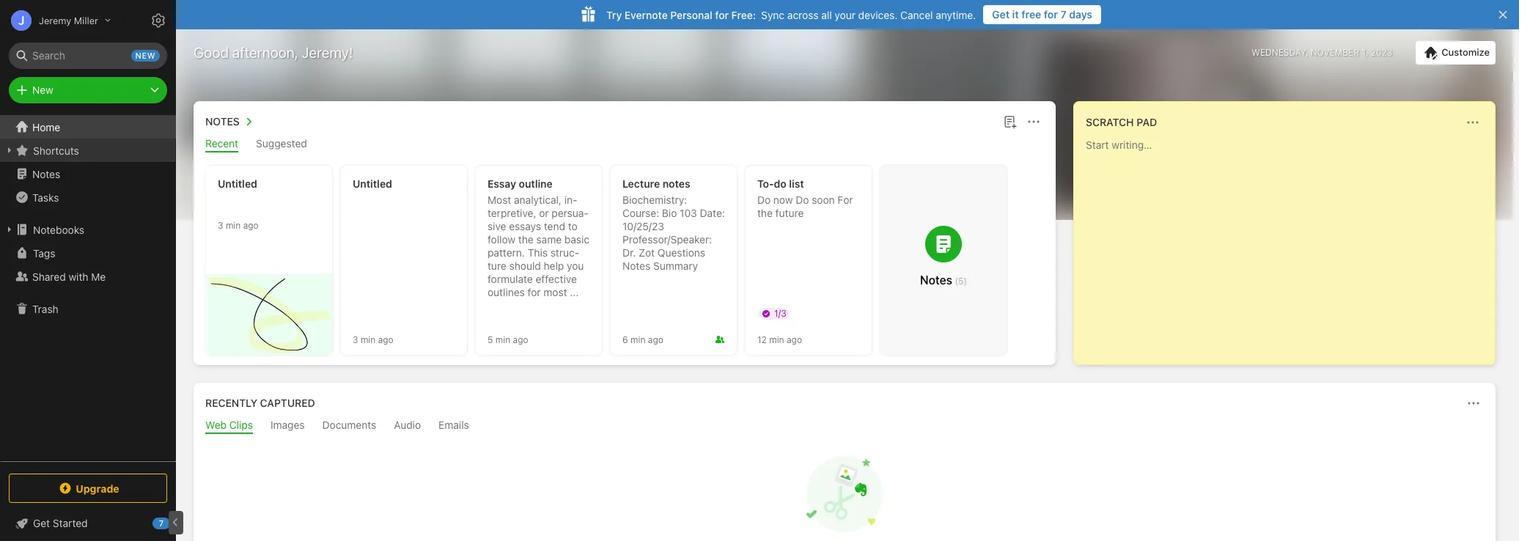 Task type: describe. For each thing, give the bounding box(es) containing it.
notes ( 5 )
[[920, 274, 967, 287]]

notes
[[663, 177, 690, 190]]

thumbnail image
[[206, 275, 332, 355]]

scratch pad button
[[1083, 114, 1157, 131]]

Help and Learning task checklist field
[[0, 512, 176, 535]]

tasks
[[32, 191, 59, 203]]

free
[[1022, 8, 1041, 21]]

ture
[[488, 246, 579, 272]]

jeremy!
[[302, 44, 353, 61]]

get it free for 7 days button
[[983, 5, 1101, 24]]

7 inside help and learning task checklist field
[[159, 518, 164, 528]]

dr.
[[623, 246, 636, 259]]

1,
[[1362, 47, 1369, 58]]

12 min ago
[[757, 334, 802, 345]]

shortcuts button
[[0, 139, 175, 162]]

for for free:
[[715, 8, 729, 21]]

essay outline most analytical, in terpretive, or persua sive essays tend to follow the same basic pattern. this struc ture should help you formulate effective outlines for most ...
[[488, 177, 590, 298]]

web clips tab panel
[[194, 434, 1496, 541]]

recent tab panel
[[194, 153, 1056, 365]]

anytime.
[[936, 8, 976, 21]]

suggested
[[256, 137, 307, 150]]

1 vertical spatial 3
[[353, 334, 358, 345]]

jeremy
[[39, 14, 71, 26]]

6 min ago
[[623, 334, 663, 345]]

miller
[[74, 14, 98, 26]]

103
[[680, 207, 697, 219]]

persua
[[552, 207, 589, 219]]

questions
[[658, 246, 705, 259]]

for for 7
[[1044, 8, 1058, 21]]

new search field
[[19, 43, 160, 69]]

recently captured
[[205, 397, 315, 409]]

home link
[[0, 115, 176, 139]]

tab list for recently captured
[[197, 419, 1493, 434]]

notes link
[[0, 162, 175, 186]]

soon
[[812, 194, 835, 206]]

to
[[568, 220, 578, 232]]

tags button
[[0, 241, 175, 265]]

you
[[567, 260, 584, 272]]

most
[[544, 286, 567, 298]]

web clips
[[205, 419, 253, 431]]

1 untitled from the left
[[218, 177, 257, 190]]

customize button
[[1416, 41, 1496, 65]]

shared with me link
[[0, 265, 175, 288]]

notes inside "link"
[[32, 168, 60, 180]]

to-
[[757, 177, 774, 190]]

notes inside 'lecture notes biochemistry: course: bio 103 date: 10/25/23 professor/speaker: dr. zot questions notes summary'
[[623, 260, 651, 272]]

course: bio
[[623, 207, 677, 219]]

personal
[[670, 8, 713, 21]]

biochemistry:
[[623, 194, 687, 206]]

wednesday,
[[1252, 47, 1308, 58]]

in
[[564, 194, 577, 206]]

same
[[536, 233, 562, 246]]

basic
[[565, 233, 590, 246]]

this
[[528, 246, 548, 259]]

now
[[774, 194, 793, 206]]

recent tab
[[205, 137, 238, 153]]

images
[[271, 419, 305, 431]]

help
[[544, 260, 564, 272]]

0 vertical spatial 3
[[218, 220, 223, 231]]

scratch
[[1086, 116, 1134, 128]]

upgrade
[[76, 482, 119, 495]]

free:
[[732, 8, 756, 21]]

to-do list do now do soon for the future
[[757, 177, 853, 219]]

analytical,
[[514, 194, 562, 206]]

the inside essay outline most analytical, in terpretive, or persua sive essays tend to follow the same basic pattern. this struc ture should help you formulate effective outlines for most ...
[[518, 233, 534, 246]]

documents
[[322, 419, 376, 431]]

lecture
[[623, 177, 660, 190]]

1 do from the left
[[757, 194, 771, 206]]

new
[[32, 84, 53, 96]]

scratch pad
[[1086, 116, 1157, 128]]

Search text field
[[19, 43, 157, 69]]

2023
[[1371, 47, 1393, 58]]

across
[[787, 8, 819, 21]]

tags
[[33, 247, 55, 259]]

Start writing… text field
[[1086, 139, 1494, 353]]

jeremy miller
[[39, 14, 98, 26]]

emails tab
[[439, 419, 469, 434]]

tend
[[544, 220, 565, 232]]

upgrade button
[[9, 474, 167, 503]]

audio
[[394, 419, 421, 431]]

7 inside button
[[1061, 8, 1067, 21]]

for
[[838, 194, 853, 206]]

sync
[[761, 8, 785, 21]]

suggested tab
[[256, 137, 307, 153]]

notes inside button
[[205, 115, 240, 128]]

captured
[[260, 397, 315, 409]]

it
[[1012, 8, 1019, 21]]

devices.
[[858, 8, 898, 21]]



Task type: vqa. For each thing, say whether or not it's contained in the screenshot.
Add to Shortcuts 'LINK'
no



Task type: locate. For each thing, give the bounding box(es) containing it.
more actions field for scratch pad
[[1463, 112, 1483, 133]]

good
[[194, 44, 229, 61]]

for right the free
[[1044, 8, 1058, 21]]

web
[[205, 419, 227, 431]]

3 min ago
[[218, 220, 259, 231], [353, 334, 394, 345]]

date:
[[700, 207, 725, 219]]

documents tab
[[322, 419, 376, 434]]

trash link
[[0, 297, 175, 320]]

notes button
[[202, 113, 257, 131]]

future
[[776, 207, 804, 219]]

(
[[955, 276, 958, 287]]

Account field
[[0, 6, 111, 35]]

3
[[218, 220, 223, 231], [353, 334, 358, 345]]

click to collapse image
[[170, 514, 181, 532]]

audio tab
[[394, 419, 421, 434]]

7 left click to collapse icon
[[159, 518, 164, 528]]

tasks button
[[0, 186, 175, 209]]

More actions field
[[1024, 111, 1044, 132], [1463, 112, 1483, 133], [1464, 393, 1484, 414]]

1 horizontal spatial do
[[796, 194, 809, 206]]

1 horizontal spatial 3
[[353, 334, 358, 345]]

tab list
[[197, 137, 1053, 153], [197, 419, 1493, 434]]

the inside to-do list do now do soon for the future
[[757, 207, 773, 219]]

professor/speaker:
[[623, 233, 712, 246]]

essay
[[488, 177, 516, 190]]

0 vertical spatial 7
[[1061, 8, 1067, 21]]

formulate
[[488, 273, 533, 285]]

get for get it free for 7 days
[[992, 8, 1010, 21]]

notes down dr.
[[623, 260, 651, 272]]

0 horizontal spatial the
[[518, 233, 534, 246]]

1 horizontal spatial 3 min ago
[[353, 334, 394, 345]]

get left the started
[[33, 517, 50, 529]]

evernote
[[625, 8, 668, 21]]

2 untitled from the left
[[353, 177, 392, 190]]

lecture notes biochemistry: course: bio 103 date: 10/25/23 professor/speaker: dr. zot questions notes summary
[[623, 177, 725, 272]]

the left future
[[757, 207, 773, 219]]

your
[[835, 8, 856, 21]]

10/25/23
[[623, 220, 664, 232]]

shortcuts
[[33, 144, 79, 157]]

0 vertical spatial the
[[757, 207, 773, 219]]

1 horizontal spatial 7
[[1061, 8, 1067, 21]]

5 inside notes ( 5 )
[[958, 276, 964, 287]]

essays
[[509, 220, 541, 232]]

get inside help and learning task checklist field
[[33, 517, 50, 529]]

0 vertical spatial tab list
[[197, 137, 1053, 153]]

trash
[[32, 302, 58, 315]]

1 vertical spatial 3 min ago
[[353, 334, 394, 345]]

untitled
[[218, 177, 257, 190], [353, 177, 392, 190]]

do down to-
[[757, 194, 771, 206]]

2 do from the left
[[796, 194, 809, 206]]

for inside button
[[1044, 8, 1058, 21]]

1 horizontal spatial 5
[[958, 276, 964, 287]]

ago
[[243, 220, 259, 231], [378, 334, 394, 345], [513, 334, 528, 345], [648, 334, 663, 345], [787, 334, 802, 345]]

most
[[488, 194, 511, 206]]

days
[[1069, 8, 1093, 21]]

1 horizontal spatial the
[[757, 207, 773, 219]]

1 tab list from the top
[[197, 137, 1053, 153]]

1 horizontal spatial untitled
[[353, 177, 392, 190]]

1 horizontal spatial for
[[715, 8, 729, 21]]

tab list containing recent
[[197, 137, 1053, 153]]

pad
[[1137, 116, 1157, 128]]

1 horizontal spatial get
[[992, 8, 1010, 21]]

tree
[[0, 115, 176, 460]]

cancel
[[901, 8, 933, 21]]

or
[[539, 207, 549, 219]]

shared
[[32, 270, 66, 283]]

0 vertical spatial get
[[992, 8, 1010, 21]]

more actions field for recently captured
[[1464, 393, 1484, 414]]

list
[[789, 177, 804, 190]]

more actions image
[[1025, 113, 1043, 131], [1464, 114, 1482, 131], [1465, 394, 1483, 412]]

try
[[606, 8, 622, 21]]

try evernote personal for free: sync across all your devices. cancel anytime.
[[606, 8, 976, 21]]

notebooks link
[[0, 218, 175, 241]]

notes
[[205, 115, 240, 128], [32, 168, 60, 180], [623, 260, 651, 272], [920, 274, 953, 287]]

emails
[[439, 419, 469, 431]]

outline
[[519, 177, 553, 190]]

0 horizontal spatial for
[[528, 286, 541, 298]]

more actions image for recently captured
[[1465, 394, 1483, 412]]

1 vertical spatial the
[[518, 233, 534, 246]]

0 vertical spatial 3 min ago
[[218, 220, 259, 231]]

notes up recent
[[205, 115, 240, 128]]

effective
[[536, 273, 577, 285]]

0 horizontal spatial untitled
[[218, 177, 257, 190]]

do down list
[[796, 194, 809, 206]]

recent
[[205, 137, 238, 150]]

clips
[[229, 419, 253, 431]]

notes left (
[[920, 274, 953, 287]]

do
[[774, 177, 787, 190]]

expand notebooks image
[[4, 224, 15, 235]]

notes up tasks
[[32, 168, 60, 180]]

new button
[[9, 77, 167, 103]]

tree containing home
[[0, 115, 176, 460]]

all
[[821, 8, 832, 21]]

7 left the days
[[1061, 8, 1067, 21]]

2 tab list from the top
[[197, 419, 1493, 434]]

6
[[623, 334, 628, 345]]

...
[[570, 286, 579, 298]]

home
[[32, 121, 60, 133]]

get it free for 7 days
[[992, 8, 1093, 21]]

get left it
[[992, 8, 1010, 21]]

with
[[69, 270, 88, 283]]

5 min ago
[[488, 334, 528, 345]]

)
[[964, 276, 967, 287]]

0 vertical spatial 5
[[958, 276, 964, 287]]

get for get started
[[33, 517, 50, 529]]

more actions image for scratch pad
[[1464, 114, 1482, 131]]

web clips tab
[[205, 419, 253, 434]]

get started
[[33, 517, 88, 529]]

should
[[509, 260, 541, 272]]

images tab
[[271, 419, 305, 434]]

for left free:
[[715, 8, 729, 21]]

struc
[[551, 246, 579, 259]]

0 horizontal spatial 7
[[159, 518, 164, 528]]

0 horizontal spatial get
[[33, 517, 50, 529]]

1/3
[[774, 308, 787, 319]]

november
[[1311, 47, 1360, 58]]

started
[[53, 517, 88, 529]]

1 vertical spatial get
[[33, 517, 50, 529]]

zot
[[639, 246, 655, 259]]

0 horizontal spatial 5
[[488, 334, 493, 345]]

1 vertical spatial 7
[[159, 518, 164, 528]]

2 horizontal spatial for
[[1044, 8, 1058, 21]]

for inside essay outline most analytical, in terpretive, or persua sive essays tend to follow the same basic pattern. this struc ture should help you formulate effective outlines for most ...
[[528, 286, 541, 298]]

get
[[992, 8, 1010, 21], [33, 517, 50, 529]]

afternoon,
[[232, 44, 298, 61]]

tab list containing web clips
[[197, 419, 1493, 434]]

settings image
[[150, 12, 167, 29]]

recently
[[205, 397, 257, 409]]

notebooks
[[33, 223, 84, 236]]

for left most
[[528, 286, 541, 298]]

1 vertical spatial 5
[[488, 334, 493, 345]]

pattern.
[[488, 246, 525, 259]]

follow
[[488, 233, 516, 246]]

0 horizontal spatial 3 min ago
[[218, 220, 259, 231]]

the down essays
[[518, 233, 534, 246]]

for
[[1044, 8, 1058, 21], [715, 8, 729, 21], [528, 286, 541, 298]]

0 horizontal spatial do
[[757, 194, 771, 206]]

get inside button
[[992, 8, 1010, 21]]

recently captured button
[[202, 394, 315, 412]]

terpretive,
[[488, 194, 577, 219]]

summary
[[653, 260, 698, 272]]

1 vertical spatial tab list
[[197, 419, 1493, 434]]

tab list for notes
[[197, 137, 1053, 153]]

outlines
[[488, 286, 525, 298]]

0 horizontal spatial 3
[[218, 220, 223, 231]]

me
[[91, 270, 106, 283]]

new
[[135, 51, 155, 60]]

the
[[757, 207, 773, 219], [518, 233, 534, 246]]



